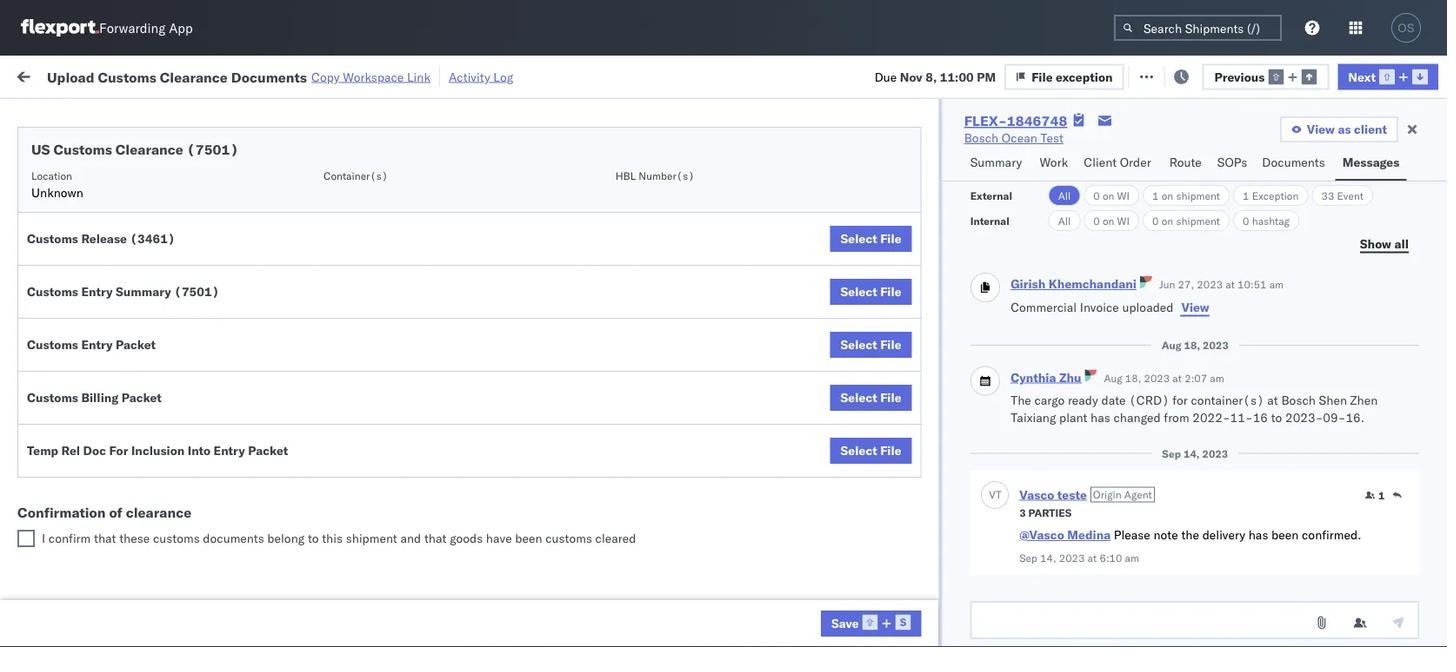 Task type: locate. For each thing, give the bounding box(es) containing it.
schedule pickup from los angeles, ca for schedule pickup from los angeles, ca link associated with 4th schedule pickup from los angeles, ca button from the top
[[40, 394, 234, 427]]

schedule pickup from los angeles, ca down (3461)
[[40, 280, 234, 312]]

1 vertical spatial 0 on wi
[[1094, 214, 1130, 227]]

0 vertical spatial summary
[[970, 155, 1022, 170]]

at inside @vasco medina please note the delivery has been confirmed. sep 14, 2023 at 6:10 am
[[1087, 552, 1097, 565]]

2 vertical spatial clearance
[[135, 165, 190, 180]]

fcl for third schedule pickup from los angeles, ca button from the bottom of the page
[[571, 366, 593, 381]]

sep inside @vasco medina please note the delivery has been confirmed. sep 14, 2023 at 6:10 am
[[1019, 552, 1037, 565]]

schedule pickup from los angeles, ca link for third schedule pickup from los angeles, ca button from the bottom of the page
[[40, 355, 247, 390]]

4 select from the top
[[841, 391, 877, 406]]

pst, up the 4:00 pm pst, dec 23, 2022
[[339, 442, 366, 457]]

schedule delivery appointment for 11:59 pm pdt, nov 4, 2022
[[40, 212, 214, 227]]

ca
[[40, 259, 57, 274], [40, 297, 57, 312], [40, 374, 57, 389], [40, 412, 57, 427], [40, 488, 57, 504], [40, 565, 57, 580]]

activity log
[[449, 69, 513, 84]]

0 on wi for 0
[[1094, 214, 1130, 227]]

customs
[[98, 68, 156, 85], [53, 141, 112, 158], [83, 165, 132, 180], [27, 231, 78, 247], [27, 284, 78, 300], [27, 337, 78, 353], [27, 391, 78, 406]]

schedule pickup from los angeles, ca link for 1st schedule pickup from los angeles, ca button from the top of the page
[[40, 240, 247, 275]]

1 vertical spatial clearance
[[116, 141, 183, 158]]

1 vertical spatial wi
[[1117, 214, 1130, 227]]

pickup down customs entry packet
[[95, 356, 132, 371]]

wi down "client order" "button"
[[1117, 189, 1130, 202]]

pickup inside confirm pickup from los angeles, ca
[[88, 471, 125, 486]]

schedule pickup from los angeles, ca button down clearance
[[40, 547, 247, 583]]

flex id
[[932, 142, 965, 155]]

1 horizontal spatial 14,
[[1183, 448, 1199, 461]]

resize handle column header
[[249, 135, 270, 648], [442, 135, 463, 648], [503, 135, 524, 648], [616, 135, 637, 648], [729, 135, 750, 648], [903, 135, 924, 648], [1042, 135, 1063, 648], [1155, 135, 1176, 648], [1372, 135, 1393, 648], [1416, 135, 1437, 648]]

pst, for 4:00
[[332, 481, 358, 496]]

7 ocean fcl from the top
[[532, 595, 593, 611]]

schedule delivery appointment link up confirm pickup from los angeles, ca
[[40, 441, 214, 458]]

pickup down doc
[[88, 471, 125, 486]]

1 ceau7522281, from the top
[[1072, 212, 1161, 227]]

flex-1846748 link
[[964, 112, 1067, 130]]

numbers
[[1248, 142, 1291, 155], [1072, 149, 1115, 162]]

0 horizontal spatial sep
[[1019, 552, 1037, 565]]

all button
[[1049, 185, 1080, 206], [1049, 210, 1080, 231]]

8:30 pm pst, jan 23, 2023
[[280, 595, 436, 611]]

customs up customs entry packet
[[27, 284, 78, 300]]

2 flex-1889466 from the top
[[960, 442, 1050, 457]]

ceau7522281, for 11:59 pm pdt, nov 4, 2022's "schedule delivery appointment" button
[[1072, 212, 1161, 227]]

schedule delivery appointment button up release
[[40, 211, 214, 230]]

1 vertical spatial entry
[[81, 337, 113, 353]]

test123456 for 4th schedule pickup from los angeles, ca button from the bottom
[[1185, 289, 1258, 304]]

0 horizontal spatial has
[[1090, 410, 1110, 425]]

0 vertical spatial all
[[1058, 189, 1071, 202]]

pm down container(s)
[[317, 213, 336, 228]]

2 ceau7522281, from the top
[[1072, 289, 1161, 304]]

1 vertical spatial s
[[1442, 251, 1447, 266]]

2 select file from the top
[[841, 284, 902, 300]]

internal
[[970, 214, 1010, 227]]

4 lhuu7894563, uetu5238478 from the top
[[1072, 518, 1249, 534]]

23, up 24, on the left
[[387, 481, 406, 496]]

the cargo ready date (crd) for container(s)  at bosch shen zhen taixiang plant has changed from 2022-11-16 to 2023-09-16.
[[1010, 393, 1378, 425]]

flex-1889466 for 4:00 pm pst, dec 23, 2022
[[960, 481, 1050, 496]]

los for 4th schedule pickup from los angeles, ca button from the bottom
[[164, 280, 183, 295]]

1 flex-1889466 from the top
[[960, 404, 1050, 419]]

11:59 pm pdt, nov 4, 2022 for schedule pickup from los angeles, ca link related to 1st schedule pickup from los angeles, ca button from the top of the page
[[280, 251, 440, 266]]

1 for exception
[[1243, 189, 1249, 202]]

1 vertical spatial documents
[[1262, 155, 1325, 170]]

3 test123456 from the top
[[1185, 327, 1258, 343]]

1 abcdefg78456546 from the top
[[1185, 404, 1301, 419]]

s
[[1442, 174, 1447, 190], [1442, 251, 1447, 266], [1442, 327, 1447, 343]]

3 lhuu7894563, uetu5238478 from the top
[[1072, 480, 1249, 495]]

customs entry summary (7501)
[[27, 284, 219, 300]]

pm
[[977, 69, 996, 84], [317, 213, 336, 228], [317, 251, 336, 266], [317, 366, 336, 381], [317, 442, 336, 457], [309, 481, 329, 496], [309, 595, 329, 611]]

2 ocean fcl from the top
[[532, 251, 593, 266]]

1 horizontal spatial summary
[[970, 155, 1022, 170]]

0 vertical spatial has
[[1090, 410, 1110, 425]]

nov
[[900, 69, 923, 84], [370, 213, 392, 228], [370, 251, 392, 266], [370, 366, 392, 381]]

1 vertical spatial all
[[1058, 214, 1071, 227]]

at left "10:51"
[[1225, 278, 1235, 291]]

zhen
[[1350, 393, 1378, 408]]

goods
[[450, 531, 483, 547]]

from for third schedule pickup from los angeles, ca button from the bottom of the page's schedule pickup from los angeles, ca link
[[135, 356, 161, 371]]

file
[[1151, 67, 1172, 83], [1032, 69, 1053, 84], [880, 231, 902, 247], [880, 284, 902, 300], [880, 337, 902, 353], [880, 391, 902, 406], [880, 444, 902, 459]]

confirm pickup from los angeles, ca link
[[40, 470, 247, 505]]

uetu5238478
[[1164, 404, 1249, 419], [1164, 442, 1249, 457], [1164, 480, 1249, 495], [1164, 518, 1249, 534]]

1 vertical spatial (7501)
[[174, 284, 219, 300]]

all button down 1660288
[[1049, 210, 1080, 231]]

11:59 pm pdt, nov 4, 2022 for third schedule pickup from los angeles, ca button from the bottom of the page's schedule pickup from los angeles, ca link
[[280, 366, 440, 381]]

11:00
[[940, 69, 974, 84]]

1 vertical spatial all button
[[1049, 210, 1080, 231]]

1 vertical spatial confirm
[[40, 518, 84, 533]]

summary down (3461)
[[116, 284, 171, 300]]

ca up customs billing packet
[[40, 374, 57, 389]]

packet down customs entry summary (7501) in the top left of the page
[[116, 337, 156, 353]]

1 vertical spatial sep
[[1019, 552, 1037, 565]]

select file button for customs billing packet
[[830, 385, 912, 411]]

3 ocean fcl from the top
[[532, 366, 593, 381]]

ca up customs entry packet
[[40, 297, 57, 312]]

to inside the cargo ready date (crd) for container(s)  at bosch shen zhen taixiang plant has changed from 2022-11-16 to 2023-09-16.
[[1271, 410, 1282, 425]]

due
[[875, 69, 897, 84]]

clearance down us customs clearance (7501)
[[135, 165, 190, 180]]

1 omkar s from the top
[[1402, 174, 1447, 190]]

1889466 for 11:59 pm pst, dec 13, 2022
[[998, 442, 1050, 457]]

2 vertical spatial abcdefg78456546
[[1185, 519, 1301, 534]]

2 vertical spatial shipment
[[346, 531, 397, 547]]

0 horizontal spatial view
[[1181, 300, 1209, 315]]

hlxu8034992 down exception
[[1256, 212, 1341, 227]]

0 vertical spatial entry
[[81, 284, 113, 300]]

has
[[1090, 410, 1110, 425], [1248, 528, 1268, 543]]

1889466 for 4:00 pm pst, dec 23, 2022
[[998, 481, 1050, 496]]

all for external
[[1058, 189, 1071, 202]]

nov for third schedule pickup from los angeles, ca button from the bottom of the page
[[370, 366, 392, 381]]

schedule pickup from los angeles, ca for schedule pickup from los angeles, ca link related to 1st schedule pickup from los angeles, ca button from the top of the page
[[40, 241, 234, 274]]

pickup
[[95, 241, 132, 257], [95, 280, 132, 295], [95, 356, 132, 371], [95, 394, 132, 410], [88, 471, 125, 486], [95, 547, 132, 563]]

2023 for aug 18, 2023
[[1202, 339, 1228, 352]]

5 select file from the top
[[841, 444, 902, 459]]

ca down 'i'
[[40, 565, 57, 580]]

3 4, from the top
[[395, 366, 407, 381]]

message
[[233, 67, 282, 83]]

2 horizontal spatial am
[[1269, 278, 1283, 291]]

8 resize handle column header from the left
[[1155, 135, 1176, 648]]

work up 1660288
[[1040, 155, 1068, 170]]

0 vertical spatial 14,
[[1183, 448, 1199, 461]]

select for customs entry packet
[[841, 337, 877, 353]]

2 vertical spatial s
[[1442, 327, 1447, 343]]

1 select from the top
[[841, 231, 877, 247]]

0 vertical spatial documents
[[231, 68, 307, 85]]

schedule pickup from los angeles, ca button up temp rel doc for inclusion into entry packet
[[40, 394, 247, 430]]

0 horizontal spatial exception
[[1056, 69, 1113, 84]]

2 vertical spatial 11:59 pm pdt, nov 4, 2022
[[280, 366, 440, 381]]

1 schedule pickup from los angeles, ca link from the top
[[40, 240, 247, 275]]

am inside @vasco medina please note the delivery has been confirmed. sep 14, 2023 at 6:10 am
[[1125, 552, 1139, 565]]

2 confirm from the top
[[40, 518, 84, 533]]

0 vertical spatial am
[[1269, 278, 1283, 291]]

3 select file from the top
[[841, 337, 902, 353]]

unknown
[[31, 185, 83, 200]]

2 vertical spatial entry
[[214, 444, 245, 459]]

schedule delivery appointment button down customs entry summary (7501) in the top left of the page
[[40, 326, 214, 345]]

2023 for jun 27, 2023 at 10:51 am
[[1197, 278, 1222, 291]]

file for customs billing packet
[[880, 391, 902, 406]]

3 schedule delivery appointment button from the top
[[40, 441, 214, 460]]

from right billing
[[135, 394, 161, 410]]

billing
[[81, 391, 119, 406]]

pm down 12:00 am pdt, aug 19, 2022
[[317, 251, 336, 266]]

3 s from the top
[[1442, 327, 1447, 343]]

work
[[189, 67, 219, 83], [1040, 155, 1068, 170]]

flex-1889466 down t
[[960, 519, 1050, 534]]

5 schedule pickup from los angeles, ca from the top
[[40, 547, 234, 580]]

4 ceau7522281, from the top
[[1072, 365, 1161, 381]]

1 vertical spatial omkar
[[1402, 251, 1439, 266]]

0 vertical spatial abcdefg78456546
[[1185, 404, 1301, 419]]

3 schedule delivery appointment link from the top
[[40, 441, 214, 458]]

2 vertical spatial packet
[[248, 444, 288, 459]]

14,
[[1183, 448, 1199, 461], [1040, 552, 1056, 565]]

2 vertical spatial am
[[1125, 552, 1139, 565]]

1 vertical spatial am
[[1210, 372, 1224, 385]]

23, for dec
[[387, 481, 406, 496]]

0 vertical spatial to
[[1271, 410, 1282, 425]]

am right "10:51"
[[1269, 278, 1283, 291]]

1 vertical spatial abcdefg78456546
[[1185, 442, 1301, 457]]

that right and
[[424, 531, 447, 547]]

to left this
[[308, 531, 319, 547]]

ceau7522281, hlxu6269489, hlxu8034992 for third schedule pickup from los angeles, ca button from the bottom of the page
[[1072, 365, 1341, 381]]

1 vertical spatial 14,
[[1040, 552, 1056, 565]]

1 test123456 from the top
[[1185, 213, 1258, 228]]

has down date in the bottom of the page
[[1090, 410, 1110, 425]]

upload customs clearance documents link
[[40, 164, 247, 199]]

numbers for mbl/mawb numbers
[[1248, 142, 1291, 155]]

1 hlxu8034992 from the top
[[1256, 212, 1341, 227]]

upload customs clearance documents button
[[40, 164, 247, 200]]

0 horizontal spatial file exception
[[1032, 69, 1113, 84]]

18, for aug 18, 2023 at 2:07 am
[[1125, 372, 1141, 385]]

documents left copy
[[231, 68, 307, 85]]

1 horizontal spatial view
[[1307, 122, 1335, 137]]

0 horizontal spatial documents
[[40, 182, 103, 197]]

to
[[1271, 410, 1282, 425], [308, 531, 319, 547]]

2 test123456 from the top
[[1185, 289, 1258, 304]]

1 horizontal spatial numbers
[[1248, 142, 1291, 155]]

confirm inside confirm pickup from los angeles, ca
[[40, 471, 84, 486]]

angeles, inside confirm pickup from los angeles, ca
[[180, 471, 227, 486]]

from for schedule pickup from los angeles, ca link associated with 4th schedule pickup from los angeles, ca button from the top
[[135, 394, 161, 410]]

exception up container
[[1056, 69, 1113, 84]]

the
[[1010, 393, 1031, 408]]

0 vertical spatial 18,
[[1184, 339, 1200, 352]]

hlxu8034992
[[1256, 212, 1341, 227], [1256, 289, 1341, 304], [1256, 327, 1341, 342], [1256, 365, 1341, 381]]

schedule delivery appointment button for 11:59 pm pst, dec 13, 2022
[[40, 441, 214, 460]]

18, up 2:07
[[1184, 339, 1200, 352]]

(7501) down (3461)
[[174, 284, 219, 300]]

2 omkar s from the top
[[1402, 251, 1447, 266]]

2 all button from the top
[[1049, 210, 1080, 231]]

0 vertical spatial 23,
[[387, 481, 406, 496]]

mbl/mawb
[[1185, 142, 1245, 155]]

3 schedule pickup from los angeles, ca button from the top
[[40, 355, 247, 392]]

2023 down the 2022- at the right of page
[[1202, 448, 1228, 461]]

entry for packet
[[81, 337, 113, 353]]

shipment left and
[[346, 531, 397, 547]]

omkar for test123456
[[1402, 327, 1439, 343]]

belong
[[267, 531, 305, 547]]

flex-1846748 down internal
[[960, 289, 1050, 304]]

4 schedule from the top
[[40, 327, 91, 342]]

view as client
[[1307, 122, 1387, 137]]

1 vertical spatial shipment
[[1176, 214, 1220, 227]]

1 schedule delivery appointment link from the top
[[40, 211, 214, 228]]

log
[[493, 69, 513, 84]]

ceau7522281,
[[1072, 212, 1161, 227], [1072, 289, 1161, 304], [1072, 327, 1161, 342], [1072, 365, 1161, 381]]

0 vertical spatial confirm
[[40, 471, 84, 486]]

1 vertical spatial to
[[308, 531, 319, 547]]

4, for third schedule pickup from los angeles, ca button from the bottom of the page's schedule pickup from los angeles, ca link
[[395, 366, 407, 381]]

0 vertical spatial upload
[[47, 68, 94, 85]]

am right 2:07
[[1210, 372, 1224, 385]]

0 horizontal spatial 1
[[1152, 189, 1159, 202]]

pst, up 6:00 am pst, dec 24, 2022 at the left of the page
[[332, 481, 358, 496]]

3 ca from the top
[[40, 374, 57, 389]]

test
[[1041, 130, 1064, 146], [722, 213, 745, 228], [835, 213, 858, 228], [722, 251, 745, 266], [835, 251, 858, 266], [835, 289, 858, 304], [835, 327, 858, 343], [722, 366, 745, 381], [835, 366, 858, 381], [835, 404, 858, 419], [835, 442, 858, 457], [722, 481, 745, 496], [835, 481, 858, 496], [822, 595, 845, 611]]

4 test123456 from the top
[[1185, 366, 1258, 381]]

packet up the 4:00
[[248, 444, 288, 459]]

2 horizontal spatial aug
[[1161, 339, 1181, 352]]

2 horizontal spatial 1
[[1378, 489, 1385, 502]]

1 vertical spatial packet
[[122, 391, 162, 406]]

1 schedule from the top
[[40, 212, 91, 227]]

schedule delivery appointment up release
[[40, 212, 214, 227]]

customs left cleared
[[545, 531, 592, 547]]

my work
[[17, 63, 95, 87]]

3 11:59 pm pdt, nov 4, 2022 from the top
[[280, 366, 440, 381]]

select for customs release (3461)
[[841, 231, 877, 247]]

omkar s
[[1402, 174, 1447, 190], [1402, 251, 1447, 266], [1402, 327, 1447, 343]]

taixiang
[[1010, 410, 1056, 425]]

schedule delivery appointment link down these
[[40, 594, 214, 611]]

1 select file button from the top
[[830, 226, 912, 252]]

forwarding
[[99, 20, 165, 36]]

entry right the 'into'
[[214, 444, 245, 459]]

am right 6:10
[[1125, 552, 1139, 565]]

location
[[31, 169, 72, 182]]

11:59 for 11:59 pm pdt, nov 4, 2022's "schedule delivery appointment" button
[[280, 213, 314, 228]]

5 schedule pickup from los angeles, ca button from the top
[[40, 547, 247, 583]]

schedule delivery appointment down customs entry summary (7501) in the top left of the page
[[40, 327, 214, 342]]

ceau7522281, for 4th schedule pickup from los angeles, ca button from the bottom
[[1072, 289, 1161, 304]]

hlxu8034992 for 4th schedule pickup from los angeles, ca button from the bottom's schedule pickup from los angeles, ca link
[[1256, 289, 1341, 304]]

2 all from the top
[[1058, 214, 1071, 227]]

2:07
[[1184, 372, 1207, 385]]

ca up confirmation
[[40, 488, 57, 504]]

schedule pickup from los angeles, ca
[[40, 241, 234, 274], [40, 280, 234, 312], [40, 356, 234, 389], [40, 394, 234, 427], [40, 547, 234, 580]]

0 horizontal spatial 18,
[[1125, 372, 1141, 385]]

sep down @vasco
[[1019, 552, 1037, 565]]

2 schedule delivery appointment from the top
[[40, 327, 214, 342]]

clearance for upload customs clearance documents copy workspace link
[[160, 68, 228, 85]]

schedule delivery appointment button down these
[[40, 594, 214, 613]]

pickup up the for
[[95, 394, 132, 410]]

fcl for 1st schedule pickup from los angeles, ca button from the top of the page
[[571, 251, 593, 266]]

3 schedule delivery appointment from the top
[[40, 441, 214, 457]]

select file for customs release (3461)
[[841, 231, 902, 247]]

2 schedule pickup from los angeles, ca link from the top
[[40, 279, 247, 314]]

0 vertical spatial view
[[1307, 122, 1335, 137]]

18,
[[1184, 339, 1200, 352], [1125, 372, 1141, 385]]

3
[[1019, 507, 1026, 520]]

1 vertical spatial 18,
[[1125, 372, 1141, 385]]

1 horizontal spatial has
[[1248, 528, 1268, 543]]

flex-2130387
[[960, 595, 1050, 611]]

1 fcl from the top
[[571, 213, 593, 228]]

6:00 am pst, dec 24, 2022
[[280, 519, 440, 534]]

1 vertical spatial 11:59 pm pdt, nov 4, 2022
[[280, 251, 440, 266]]

760
[[319, 67, 342, 83]]

pdt, for schedule delivery appointment link associated with 11:59 pm pdt, nov 4, 2022
[[339, 213, 367, 228]]

date
[[1101, 393, 1125, 408]]

been left the confirmed.
[[1271, 528, 1298, 543]]

am
[[317, 174, 337, 190], [309, 519, 330, 534]]

am for cynthia zhu
[[1210, 372, 1224, 385]]

test123456 for third schedule pickup from los angeles, ca button from the bottom of the page
[[1185, 366, 1258, 381]]

all button for external
[[1049, 185, 1080, 206]]

18, for aug 18, 2023
[[1184, 339, 1200, 352]]

documents up exception
[[1262, 155, 1325, 170]]

2023 up 2:07
[[1202, 339, 1228, 352]]

2 ca from the top
[[40, 297, 57, 312]]

all button down work button
[[1049, 185, 1080, 206]]

1 appointment from the top
[[142, 212, 214, 227]]

5 select file button from the top
[[830, 438, 912, 464]]

1 vertical spatial am
[[309, 519, 330, 534]]

1 confirm from the top
[[40, 471, 84, 486]]

select file for customs entry summary (7501)
[[841, 284, 902, 300]]

aug
[[371, 174, 394, 190], [1161, 339, 1181, 352], [1104, 372, 1122, 385]]

1 horizontal spatial 1
[[1243, 189, 1249, 202]]

packet for customs billing packet
[[122, 391, 162, 406]]

pst, for 6:00
[[333, 519, 359, 534]]

risk
[[359, 67, 379, 83]]

ca for schedule pickup from los angeles, ca link for first schedule pickup from los angeles, ca button from the bottom of the page
[[40, 565, 57, 580]]

pst, for 11:59
[[339, 442, 366, 457]]

schedule pickup from los angeles, ca button up customs entry summary (7501) in the top left of the page
[[40, 240, 247, 277]]

3 fcl from the top
[[571, 366, 593, 381]]

4:00
[[280, 481, 306, 496]]

has inside @vasco medina please note the delivery has been confirmed. sep 14, 2023 at 6:10 am
[[1248, 528, 1268, 543]]

0 vertical spatial 11:59 pm pdt, nov 4, 2022
[[280, 213, 440, 228]]

2023 down @vasco medina button
[[1059, 552, 1085, 565]]

0 hashtag
[[1243, 214, 1290, 227]]

0 vertical spatial wi
[[1117, 189, 1130, 202]]

1 vertical spatial upload
[[40, 165, 80, 180]]

1 horizontal spatial am
[[1210, 372, 1224, 385]]

0 vertical spatial clearance
[[160, 68, 228, 85]]

test123456 down 1 on shipment
[[1185, 213, 1258, 228]]

from right release
[[135, 241, 161, 257]]

lhuu7894563, uetu5238478 for 4:00 pm pst, dec 23, 2022
[[1072, 480, 1249, 495]]

2022 for 11:59 pm pst, dec 13, 2022's "schedule delivery appointment" button
[[416, 442, 447, 457]]

2022 for confirm pickup from los angeles, ca button
[[409, 481, 439, 496]]

clearance down the app
[[160, 68, 228, 85]]

consignee
[[729, 174, 788, 190]]

33 event
[[1322, 189, 1364, 202]]

None text field
[[970, 602, 1419, 640]]

file exception button
[[1124, 62, 1243, 88], [1124, 62, 1243, 88], [1005, 64, 1124, 90], [1005, 64, 1124, 90]]

1 horizontal spatial 18,
[[1184, 339, 1200, 352]]

bosch inside the cargo ready date (crd) for container(s)  at bosch shen zhen taixiang plant has changed from 2022-11-16 to 2023-09-16.
[[1281, 393, 1315, 408]]

4 fcl from the top
[[571, 481, 593, 496]]

to right 16
[[1271, 410, 1282, 425]]

4 1889466 from the top
[[998, 519, 1050, 534]]

appointment up (3461)
[[142, 212, 214, 227]]

los inside confirm pickup from los angeles, ca
[[157, 471, 176, 486]]

view left as
[[1307, 122, 1335, 137]]

2 vertical spatial documents
[[40, 182, 103, 197]]

confirm delivery button
[[40, 517, 132, 536]]

customs down unknown
[[27, 231, 78, 247]]

flex-1889466
[[960, 404, 1050, 419], [960, 442, 1050, 457], [960, 481, 1050, 496], [960, 519, 1050, 534]]

zhu
[[1059, 370, 1081, 385]]

0 horizontal spatial work
[[189, 67, 219, 83]]

los for third schedule pickup from los angeles, ca button from the bottom of the page
[[164, 356, 183, 371]]

of
[[109, 504, 122, 522]]

bosch ocean test
[[964, 130, 1064, 146], [645, 213, 745, 228], [758, 213, 858, 228], [645, 251, 745, 266], [758, 251, 858, 266], [758, 289, 858, 304], [758, 327, 858, 343], [645, 366, 745, 381], [758, 366, 858, 381], [758, 404, 858, 419], [758, 442, 858, 457], [645, 481, 745, 496], [758, 481, 858, 496]]

4 ca from the top
[[40, 412, 57, 427]]

schedule delivery appointment link for 8:30 pm pst, jan 23, 2023
[[40, 594, 214, 611]]

los for first schedule pickup from los angeles, ca button from the bottom of the page
[[164, 547, 183, 563]]

0 vertical spatial sep
[[1162, 448, 1181, 461]]

0 horizontal spatial numbers
[[1072, 149, 1115, 162]]

flex-1889466 for 11:59 pm pst, dec 13, 2022
[[960, 442, 1050, 457]]

3 abcdefg78456546 from the top
[[1185, 519, 1301, 534]]

agent
[[1124, 489, 1152, 502]]

2 vertical spatial omkar
[[1402, 327, 1439, 343]]

1 11:59 from the top
[[280, 213, 314, 228]]

2023 for aug 18, 2023 at 2:07 am
[[1144, 372, 1170, 385]]

2 vertical spatial aug
[[1104, 372, 1122, 385]]

am right 6:00
[[309, 519, 330, 534]]

pickup for first schedule pickup from los angeles, ca button from the bottom of the page
[[95, 547, 132, 563]]

0 vertical spatial dec
[[369, 442, 391, 457]]

container(s)
[[323, 169, 388, 182]]

1 s from the top
[[1442, 174, 1447, 190]]

0 horizontal spatial am
[[1125, 552, 1139, 565]]

4 uetu5238478 from the top
[[1164, 518, 1249, 534]]

ca for schedule pickup from los angeles, ca link associated with 4th schedule pickup from los angeles, ca button from the top
[[40, 412, 57, 427]]

3 1889466 from the top
[[998, 481, 1050, 496]]

5 ocean fcl from the top
[[532, 519, 593, 534]]

schedule pickup from los angeles, ca button down customs entry packet
[[40, 355, 247, 392]]

flex-1846748 up the
[[960, 366, 1050, 381]]

1 horizontal spatial been
[[1271, 528, 1298, 543]]

lhuu7894563, uetu5238478 down aug 18, 2023 at 2:07 am
[[1072, 404, 1249, 419]]

0 vertical spatial am
[[317, 174, 337, 190]]

hlxu8034992 down "10:51"
[[1256, 327, 1341, 342]]

customs entry packet
[[27, 337, 156, 353]]

view down '27,'
[[1181, 300, 1209, 315]]

4 flex-1889466 from the top
[[960, 519, 1050, 534]]

cargo
[[1034, 393, 1064, 408]]

flex-1889466 up 3
[[960, 481, 1050, 496]]

shipment for 1 on shipment
[[1176, 189, 1220, 202]]

aug up date in the bottom of the page
[[1104, 372, 1122, 385]]

(7501) up upload customs clearance documents link
[[187, 141, 239, 158]]

file for temp rel doc for inclusion into entry packet
[[880, 444, 902, 459]]

sep down the cargo ready date (crd) for container(s)  at bosch shen zhen taixiang plant has changed from 2022-11-16 to 2023-09-16.
[[1162, 448, 1181, 461]]

2 wi from the top
[[1117, 214, 1130, 227]]

schedule pickup from los angeles, ca down these
[[40, 547, 234, 580]]

aug left 19,
[[371, 174, 394, 190]]

pickup down release
[[95, 280, 132, 295]]

0 horizontal spatial customs
[[153, 531, 200, 547]]

4 11:59 from the top
[[280, 442, 314, 457]]

0 vertical spatial all button
[[1049, 185, 1080, 206]]

confirmed.
[[1302, 528, 1361, 543]]

1 vertical spatial 23,
[[383, 595, 402, 611]]

schedule delivery appointment down these
[[40, 594, 214, 610]]

clearance up upload customs clearance documents link
[[116, 141, 183, 158]]

packet for customs entry packet
[[116, 337, 156, 353]]

clearance
[[126, 504, 192, 522]]

been
[[1271, 528, 1298, 543], [515, 531, 542, 547]]

1 all button from the top
[[1049, 185, 1080, 206]]

2 vertical spatial 4,
[[395, 366, 407, 381]]

0 horizontal spatial that
[[94, 531, 116, 547]]

3 select from the top
[[841, 337, 877, 353]]

5 schedule pickup from los angeles, ca link from the top
[[40, 547, 247, 581]]

numbers inside container numbers
[[1072, 149, 1115, 162]]

2023 up (crd)
[[1144, 372, 1170, 385]]

integration
[[758, 595, 818, 611]]

0 vertical spatial 4,
[[395, 213, 407, 228]]

pickup for 4th schedule pickup from los angeles, ca button from the bottom
[[95, 280, 132, 295]]

3 omkar s from the top
[[1402, 327, 1447, 343]]

upload inside upload customs clearance documents
[[40, 165, 80, 180]]

1 horizontal spatial work
[[1040, 155, 1068, 170]]

pst, down the 4:00 pm pst, dec 23, 2022
[[333, 519, 359, 534]]

select file button for customs entry summary (7501)
[[830, 279, 912, 305]]

activity
[[449, 69, 490, 84]]

ca inside confirm pickup from los angeles, ca
[[40, 488, 57, 504]]

2 horizontal spatial documents
[[1262, 155, 1325, 170]]

delivery inside button
[[88, 518, 132, 533]]

documents inside upload customs clearance documents
[[40, 182, 103, 197]]

at left risk
[[345, 67, 356, 83]]

1 schedule delivery appointment button from the top
[[40, 211, 214, 230]]

id
[[955, 142, 965, 155]]

5 select from the top
[[841, 444, 877, 459]]

None checkbox
[[17, 531, 35, 548]]

have
[[486, 531, 512, 547]]

0 vertical spatial work
[[189, 67, 219, 83]]

0 horizontal spatial to
[[308, 531, 319, 547]]

save
[[831, 616, 859, 632]]

test123456 for 11:59 pm pdt, nov 4, 2022's "schedule delivery appointment" button
[[1185, 213, 1258, 228]]

test123456 down view button
[[1185, 327, 1258, 343]]

3 select file button from the top
[[830, 332, 912, 358]]

work right import
[[189, 67, 219, 83]]

am for pdt,
[[317, 174, 337, 190]]

5 resize handle column header from the left
[[729, 135, 750, 648]]

fcl for confirm delivery button
[[571, 519, 593, 534]]

2 vertical spatial omkar s
[[1402, 327, 1447, 343]]

2 ceau7522281, hlxu6269489, hlxu8034992 from the top
[[1072, 289, 1341, 304]]

schedule pickup from los angeles, ca link down (3461)
[[40, 279, 247, 314]]

1 horizontal spatial customs
[[545, 531, 592, 547]]

2022 for confirm delivery button
[[410, 519, 440, 534]]

14, down the 2022- at the right of page
[[1183, 448, 1199, 461]]

205
[[399, 67, 422, 83]]

(7501) for customs entry summary (7501)
[[174, 284, 219, 300]]

ocean fcl for confirm pickup from los angeles, ca button
[[532, 481, 593, 496]]

2 11:59 from the top
[[280, 251, 314, 266]]

0 horizontal spatial aug
[[371, 174, 394, 190]]

0 left hashtag
[[1243, 214, 1249, 227]]

appointment down these
[[142, 594, 214, 610]]

0 vertical spatial omkar s
[[1402, 174, 1447, 190]]

3 flex-1889466 from the top
[[960, 481, 1050, 496]]

ca up temp
[[40, 412, 57, 427]]

5 fcl from the top
[[571, 519, 593, 534]]

from inside confirm pickup from los angeles, ca
[[128, 471, 154, 486]]

ca down customs release (3461)
[[40, 259, 57, 274]]

2 11:59 pm pdt, nov 4, 2022 from the top
[[280, 251, 440, 266]]

file for customs entry packet
[[880, 337, 902, 353]]

dec left 13,
[[369, 442, 391, 457]]

schedule pickup from los angeles, ca link for first schedule pickup from los angeles, ca button from the bottom of the page
[[40, 547, 247, 581]]

omkar s for ymluw236679313
[[1402, 174, 1447, 190]]

schedule delivery appointment up confirm pickup from los angeles, ca
[[40, 441, 214, 457]]

1 horizontal spatial that
[[424, 531, 447, 547]]

4 hlxu8034992 from the top
[[1256, 365, 1341, 381]]

2 select from the top
[[841, 284, 877, 300]]

3 schedule pickup from los angeles, ca link from the top
[[40, 355, 247, 390]]

pm for third schedule pickup from los angeles, ca button from the bottom of the page's schedule pickup from los angeles, ca link
[[317, 366, 336, 381]]

on up 0 on shipment
[[1162, 189, 1174, 202]]

confirm for confirm delivery
[[40, 518, 84, 533]]

1 vertical spatial aug
[[1161, 339, 1181, 352]]

documents down workitem
[[40, 182, 103, 197]]

schedule pickup from los angeles, ca link for 4th schedule pickup from los angeles, ca button from the bottom
[[40, 279, 247, 314]]

summary inside 'button'
[[970, 155, 1022, 170]]

from down temp rel doc for inclusion into entry packet
[[128, 471, 154, 486]]

1 vertical spatial omkar s
[[1402, 251, 1447, 266]]

hlxu6269489,
[[1164, 212, 1253, 227], [1164, 289, 1253, 304], [1164, 327, 1253, 342], [1164, 365, 1253, 381]]

2 4, from the top
[[395, 251, 407, 266]]

1 vertical spatial 4,
[[395, 251, 407, 266]]

pickup up customs entry summary (7501) in the top left of the page
[[95, 241, 132, 257]]

0 vertical spatial shipment
[[1176, 189, 1220, 202]]

pdt, for third schedule pickup from los angeles, ca button from the bottom of the page's schedule pickup from los angeles, ca link
[[339, 366, 367, 381]]

test123456
[[1185, 213, 1258, 228], [1185, 289, 1258, 304], [1185, 327, 1258, 343], [1185, 366, 1258, 381]]

import
[[146, 67, 186, 83]]

19,
[[397, 174, 416, 190]]

clearance inside upload customs clearance documents
[[135, 165, 190, 180]]

inclusion
[[131, 444, 185, 459]]

schedule
[[40, 212, 91, 227], [40, 241, 91, 257], [40, 280, 91, 295], [40, 327, 91, 342], [40, 356, 91, 371], [40, 394, 91, 410], [40, 441, 91, 457], [40, 547, 91, 563], [40, 594, 91, 610]]



Task type: vqa. For each thing, say whether or not it's contained in the screenshot.
2023-
yes



Task type: describe. For each thing, give the bounding box(es) containing it.
jan
[[361, 595, 380, 611]]

messages
[[1343, 155, 1400, 170]]

invoice
[[1080, 300, 1119, 315]]

16.
[[1345, 410, 1364, 425]]

commercial
[[1010, 300, 1076, 315]]

vasco teste button
[[1019, 488, 1087, 503]]

flex-1846748 for third schedule pickup from los angeles, ca button from the bottom of the page
[[960, 366, 1050, 381]]

2 schedule delivery appointment button from the top
[[40, 326, 214, 345]]

upload for upload customs clearance documents copy workspace link
[[47, 68, 94, 85]]

2 schedule pickup from los angeles, ca button from the top
[[40, 279, 247, 315]]

appointment for 11:59 pm pdt, nov 4, 2022
[[142, 212, 214, 227]]

at left 2:07
[[1172, 372, 1182, 385]]

1 customs from the left
[[153, 531, 200, 547]]

14, inside @vasco medina please note the delivery has been confirmed. sep 14, 2023 at 6:10 am
[[1040, 552, 1056, 565]]

documents
[[203, 531, 264, 547]]

pdt, for schedule pickup from los angeles, ca link related to 1st schedule pickup from los angeles, ca button from the top of the page
[[339, 251, 367, 266]]

confirm delivery
[[40, 518, 132, 533]]

customs up customs billing packet
[[27, 337, 78, 353]]

2 appointment from the top
[[142, 327, 214, 342]]

forwarding app
[[99, 20, 193, 36]]

batch
[[1350, 67, 1385, 83]]

3 hlxu8034992 from the top
[[1256, 327, 1341, 342]]

2 schedule from the top
[[40, 241, 91, 257]]

6 schedule from the top
[[40, 394, 91, 410]]

2023 for sep 14, 2023
[[1202, 448, 1228, 461]]

1 on shipment
[[1152, 189, 1220, 202]]

schedule delivery appointment for 8:30 pm pst, jan 23, 2023
[[40, 594, 214, 610]]

205 on track
[[399, 67, 470, 83]]

2022-
[[1192, 410, 1230, 425]]

3 resize handle column header from the left
[[503, 135, 524, 648]]

ca for schedule pickup from los angeles, ca link related to 1st schedule pickup from los angeles, ca button from the top of the page
[[40, 259, 57, 274]]

7 resize handle column header from the left
[[1042, 135, 1063, 648]]

6:00
[[280, 519, 306, 534]]

1 exception
[[1243, 189, 1299, 202]]

all button for internal
[[1049, 210, 1080, 231]]

11:59 for 1st schedule pickup from los angeles, ca button from the top of the page
[[280, 251, 314, 266]]

0 vertical spatial aug
[[371, 174, 394, 190]]

1 for on
[[1152, 189, 1159, 202]]

confirm
[[49, 531, 91, 547]]

10 resize handle column header from the left
[[1416, 135, 1437, 648]]

schedule delivery appointment button for 11:59 pm pdt, nov 4, 2022
[[40, 211, 214, 230]]

cynthia zhu button
[[1010, 370, 1081, 385]]

ca for 4th schedule pickup from los angeles, ca button from the bottom's schedule pickup from los angeles, ca link
[[40, 297, 57, 312]]

1 horizontal spatial exception
[[1175, 67, 1232, 83]]

1 that from the left
[[94, 531, 116, 547]]

has inside the cargo ready date (crd) for container(s)  at bosch shen zhen taixiang plant has changed from 2022-11-16 to 2023-09-16.
[[1090, 410, 1110, 425]]

ceau7522281, hlxu6269489, hlxu8034992 for 11:59 pm pdt, nov 4, 2022's "schedule delivery appointment" button
[[1072, 212, 1341, 227]]

1 vertical spatial work
[[1040, 155, 1068, 170]]

cynthia zhu
[[1010, 370, 1081, 385]]

uetu5238478 for 11:59 pm pst, dec 13, 2022
[[1164, 442, 1249, 457]]

os
[[1398, 21, 1415, 34]]

omkar for ymluw236679313
[[1402, 174, 1439, 190]]

760 at risk
[[319, 67, 379, 83]]

flex-1846748 for 11:59 pm pdt, nov 4, 2022's "schedule delivery appointment" button
[[960, 213, 1050, 228]]

4 schedule pickup from los angeles, ca button from the top
[[40, 394, 247, 430]]

am for girish khemchandani
[[1269, 278, 1283, 291]]

from for 4th schedule pickup from los angeles, ca button from the bottom's schedule pickup from los angeles, ca link
[[135, 280, 161, 295]]

on down 1 on shipment
[[1162, 214, 1174, 227]]

vasco
[[1019, 488, 1054, 503]]

show
[[1360, 236, 1392, 251]]

2 s from the top
[[1442, 251, 1447, 266]]

hlxu8034992 for third schedule pickup from los angeles, ca button from the bottom of the page's schedule pickup from los angeles, ca link
[[1256, 365, 1341, 381]]

1 schedule pickup from los angeles, ca button from the top
[[40, 240, 247, 277]]

1 lhuu7894563, uetu5238478 from the top
[[1072, 404, 1249, 419]]

1660288
[[998, 174, 1050, 190]]

hashtag
[[1252, 214, 1290, 227]]

link
[[407, 69, 431, 84]]

aug 18, 2023
[[1161, 339, 1228, 352]]

0 down client
[[1094, 189, 1100, 202]]

customs left billing
[[27, 391, 78, 406]]

at inside the cargo ready date (crd) for container(s)  at bosch shen zhen taixiang plant has changed from 2022-11-16 to 2023-09-16.
[[1267, 393, 1278, 408]]

6 fcl from the top
[[571, 557, 593, 572]]

schedule pickup from los angeles, ca for 4th schedule pickup from los angeles, ca button from the bottom's schedule pickup from los angeles, ca link
[[40, 280, 234, 312]]

ceau7522281, hlxu6269489, hlxu8034992 for 4th schedule pickup from los angeles, ca button from the bottom
[[1072, 289, 1341, 304]]

on down "client order" "button"
[[1103, 189, 1115, 202]]

9 resize handle column header from the left
[[1372, 135, 1393, 648]]

los for confirm pickup from los angeles, ca button
[[157, 471, 176, 486]]

clearance for upload customs clearance documents
[[135, 165, 190, 180]]

all for internal
[[1058, 214, 1071, 227]]

los for 4th schedule pickup from los angeles, ca button from the top
[[164, 394, 183, 410]]

save button
[[821, 611, 922, 638]]

flex id button
[[924, 138, 1045, 156]]

flex-1660288
[[960, 174, 1050, 190]]

16
[[1253, 410, 1268, 425]]

from for schedule pickup from los angeles, ca link for first schedule pickup from los angeles, ca button from the bottom of the page
[[135, 547, 161, 563]]

filtered
[[17, 107, 60, 122]]

flexport. image
[[21, 19, 99, 37]]

23, for jan
[[383, 595, 402, 611]]

11:59 for third schedule pickup from los angeles, ca button from the bottom of the page
[[280, 366, 314, 381]]

by:
[[63, 107, 80, 122]]

@vasco
[[1019, 528, 1064, 543]]

ocean fcl for "schedule delivery appointment" button for 8:30 pm pst, jan 23, 2023
[[532, 595, 593, 611]]

24,
[[388, 519, 407, 534]]

1 vertical spatial view
[[1181, 300, 1209, 315]]

hlxu8034992 for schedule delivery appointment link associated with 11:59 pm pdt, nov 4, 2022
[[1256, 212, 1341, 227]]

3 parties button
[[1019, 505, 1071, 520]]

1 resize handle column header from the left
[[249, 135, 270, 648]]

2022 for third schedule pickup from los angeles, ca button from the bottom of the page
[[410, 366, 440, 381]]

customs down 'by:'
[[53, 141, 112, 158]]

ocean fcl for 11:59 pm pdt, nov 4, 2022's "schedule delivery appointment" button
[[532, 213, 593, 228]]

1 vertical spatial summary
[[116, 284, 171, 300]]

sops button
[[1211, 147, 1255, 181]]

4 hlxu6269489, from the top
[[1164, 365, 1253, 381]]

1 1889466 from the top
[[998, 404, 1050, 419]]

on right 205
[[425, 67, 439, 83]]

bosch ocean test link
[[964, 130, 1064, 147]]

lhuu7894563, for 4:00 pm pst, dec 23, 2022
[[1072, 480, 1161, 495]]

1 uetu5238478 from the top
[[1164, 404, 1249, 419]]

s for test123456
[[1442, 327, 1447, 343]]

ceau7522281, for third schedule pickup from los angeles, ca button from the bottom of the page
[[1072, 365, 1161, 381]]

work
[[50, 63, 95, 87]]

summary button
[[963, 147, 1033, 181]]

0 horizontal spatial been
[[515, 531, 542, 547]]

7 schedule from the top
[[40, 441, 91, 457]]

changed
[[1113, 410, 1160, 425]]

11-
[[1230, 410, 1253, 425]]

1 4, from the top
[[395, 213, 407, 228]]

aug for aug 18, 2023 at 2:07 am
[[1104, 372, 1122, 385]]

12:00
[[280, 174, 314, 190]]

3 parties
[[1019, 507, 1071, 520]]

previous
[[1215, 69, 1265, 84]]

2 schedule delivery appointment link from the top
[[40, 326, 214, 343]]

client order button
[[1077, 147, 1163, 181]]

pm right 11:00
[[977, 69, 996, 84]]

0 down 1 on shipment
[[1152, 214, 1159, 227]]

numbers for container numbers
[[1072, 149, 1115, 162]]

0 on shipment
[[1152, 214, 1220, 227]]

4, for schedule pickup from los angeles, ca link related to 1st schedule pickup from los angeles, ca button from the top of the page
[[395, 251, 407, 266]]

copy
[[311, 69, 340, 84]]

jun 27, 2023 at 10:51 am
[[1159, 278, 1283, 291]]

i
[[42, 531, 45, 547]]

pm for schedule delivery appointment link associated with 11:59 pm pdt, nov 4, 2022
[[317, 213, 336, 228]]

parties
[[1028, 507, 1071, 520]]

i confirm that these customs documents belong to this shipment and that goods have been customs cleared
[[42, 531, 636, 547]]

flex-1846748 down commercial
[[960, 327, 1050, 343]]

sep 14, 2023
[[1162, 448, 1228, 461]]

khemchandani
[[1048, 276, 1136, 292]]

pickup for 1st schedule pickup from los angeles, ca button from the top of the page
[[95, 241, 132, 257]]

Search Shipments (/) text field
[[1114, 15, 1282, 41]]

0 on wi for 1
[[1094, 189, 1130, 202]]

2 that from the left
[[424, 531, 447, 547]]

5 schedule from the top
[[40, 356, 91, 371]]

import work
[[146, 67, 219, 83]]

mbl/mawb numbers button
[[1176, 138, 1376, 156]]

location unknown
[[31, 169, 83, 200]]

client order
[[1084, 155, 1151, 170]]

medina
[[1067, 528, 1110, 543]]

2023 right jan
[[405, 595, 436, 611]]

container(s)
[[1191, 393, 1264, 408]]

select file for temp rel doc for inclusion into entry packet
[[841, 444, 902, 459]]

on down caiu7969337
[[1103, 214, 1115, 227]]

file for customs release (3461)
[[880, 231, 902, 247]]

1 lhuu7894563, from the top
[[1072, 404, 1161, 419]]

8 schedule from the top
[[40, 547, 91, 563]]

select for customs entry summary (7501)
[[841, 284, 877, 300]]

3 ceau7522281, from the top
[[1072, 327, 1161, 342]]

into
[[188, 444, 211, 459]]

schedule delivery appointment link for 11:59 pm pst, dec 13, 2022
[[40, 441, 214, 458]]

schedule delivery appointment button for 8:30 pm pst, jan 23, 2023
[[40, 594, 214, 613]]

2023 inside @vasco medina please note the delivery has been confirmed. sep 14, 2023 at 6:10 am
[[1059, 552, 1085, 565]]

work button
[[1033, 147, 1077, 181]]

3 schedule from the top
[[40, 280, 91, 295]]

schedule pickup from los angeles, ca for third schedule pickup from los angeles, ca button from the bottom of the page's schedule pickup from los angeles, ca link
[[40, 356, 234, 389]]

1 horizontal spatial sep
[[1162, 448, 1181, 461]]

uploaded
[[1122, 300, 1173, 315]]

3 ceau7522281, hlxu6269489, hlxu8034992 from the top
[[1072, 327, 1341, 342]]

origin
[[1093, 489, 1121, 502]]

0 down caiu7969337
[[1094, 214, 1100, 227]]

hbl number(s)
[[616, 169, 695, 182]]

los for 1st schedule pickup from los angeles, ca button from the top of the page
[[164, 241, 183, 257]]

select file for customs entry packet
[[841, 337, 902, 353]]

please
[[1114, 528, 1150, 543]]

Search Work text field
[[863, 62, 1053, 88]]

2 resize handle column header from the left
[[442, 135, 463, 648]]

from for confirm pickup from los angeles, ca link
[[128, 471, 154, 486]]

been inside @vasco medina please note the delivery has been confirmed. sep 14, 2023 at 6:10 am
[[1271, 528, 1298, 543]]

schedule pickup from los angeles, ca for schedule pickup from los angeles, ca link for first schedule pickup from los angeles, ca button from the bottom of the page
[[40, 547, 234, 580]]

2 hlxu6269489, from the top
[[1164, 289, 1253, 304]]

1 hlxu6269489, from the top
[[1164, 212, 1253, 227]]

4 resize handle column header from the left
[[616, 135, 637, 648]]

@vasco medina button
[[1019, 528, 1110, 543]]

customs inside upload customs clearance documents
[[83, 165, 132, 180]]

09-
[[1323, 410, 1345, 425]]

fcl for 11:59 pm pdt, nov 4, 2022's "schedule delivery appointment" button
[[571, 213, 593, 228]]

9 schedule from the top
[[40, 594, 91, 610]]

customs down the 'forwarding' at the left of the page
[[98, 68, 156, 85]]

for
[[1172, 393, 1187, 408]]

6 ocean fcl from the top
[[532, 557, 593, 572]]

2 customs from the left
[[545, 531, 592, 547]]

select file button for customs entry packet
[[830, 332, 912, 358]]

confirmation
[[17, 504, 106, 522]]

number(s)
[[639, 169, 695, 182]]

nov for 11:59 pm pdt, nov 4, 2022's "schedule delivery appointment" button
[[370, 213, 392, 228]]

schedule pickup from los angeles, ca link for 4th schedule pickup from los angeles, ca button from the top
[[40, 394, 247, 428]]

msdu7304509
[[1072, 557, 1160, 572]]

view inside button
[[1307, 122, 1335, 137]]

uetu5238478 for 6:00 am pst, dec 24, 2022
[[1164, 518, 1249, 534]]

copy workspace link button
[[311, 69, 431, 84]]

lhuu7894563, for 6:00 am pst, dec 24, 2022
[[1072, 518, 1161, 534]]

2 omkar from the top
[[1402, 251, 1439, 266]]

1 inside button
[[1378, 489, 1385, 502]]

container
[[1072, 135, 1118, 148]]

flex-1846748 up flex id button at the top right of the page
[[964, 112, 1067, 130]]

jaehyung
[[1402, 595, 1447, 611]]

1 11:59 pm pdt, nov 4, 2022 from the top
[[280, 213, 440, 228]]

pm for confirm pickup from los angeles, ca link
[[309, 481, 329, 496]]

route
[[1169, 155, 1202, 170]]

delivery for 6:00 am pst, dec 24, 2022
[[88, 518, 132, 533]]

customs release (3461)
[[27, 231, 175, 247]]

file for customs entry summary (7501)
[[880, 284, 902, 300]]

lagerfeld
[[933, 595, 985, 611]]

flex-1889466 for 6:00 am pst, dec 24, 2022
[[960, 519, 1050, 534]]

route button
[[1163, 147, 1211, 181]]

commercial invoice uploaded view
[[1010, 300, 1209, 315]]

1889466 for 6:00 am pst, dec 24, 2022
[[998, 519, 1050, 534]]

6 resize handle column header from the left
[[903, 135, 924, 648]]

schedule delivery appointment link for 11:59 pm pdt, nov 4, 2022
[[40, 211, 214, 228]]

ymluw236679313
[[1185, 174, 1296, 190]]

teste
[[1057, 488, 1087, 503]]

3 hlxu6269489, from the top
[[1164, 327, 1253, 342]]

operator
[[1402, 142, 1444, 155]]

pickup for confirm pickup from los angeles, ca button
[[88, 471, 125, 486]]

11:59 for 11:59 pm pst, dec 13, 2022's "schedule delivery appointment" button
[[280, 442, 314, 457]]

dec for 13,
[[369, 442, 391, 457]]

1 horizontal spatial file exception
[[1151, 67, 1232, 83]]

(7501) for us customs clearance (7501)
[[187, 141, 239, 158]]

from inside the cargo ready date (crd) for container(s)  at bosch shen zhen taixiang plant has changed from 2022-11-16 to 2023-09-16.
[[1164, 410, 1189, 425]]

customs billing packet
[[27, 391, 162, 406]]

pickup for third schedule pickup from los angeles, ca button from the bottom of the page
[[95, 356, 132, 371]]

pm for schedule pickup from los angeles, ca link related to 1st schedule pickup from los angeles, ca button from the top of the page
[[317, 251, 336, 266]]

@vasco medina please note the delivery has been confirmed. sep 14, 2023 at 6:10 am
[[1019, 528, 1361, 565]]

2022 for 1st schedule pickup from los angeles, ca button from the top of the page
[[410, 251, 440, 266]]

t
[[995, 489, 1001, 502]]



